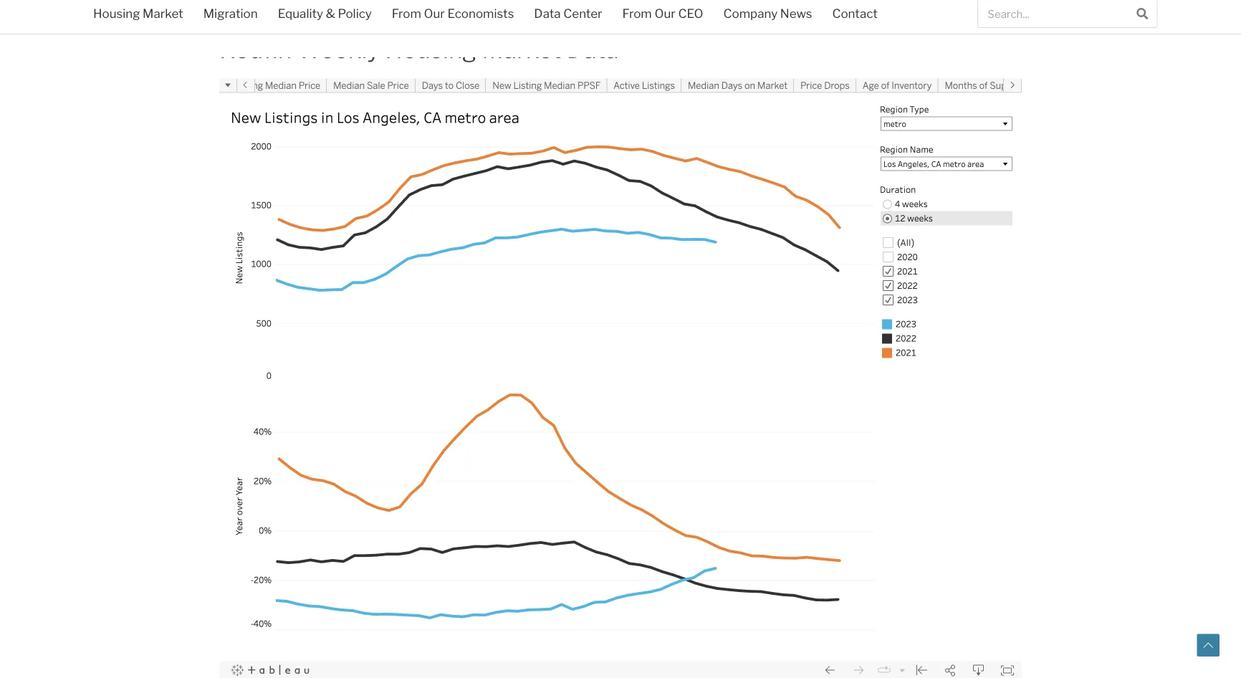 Task type: locate. For each thing, give the bounding box(es) containing it.
2 from from the left
[[623, 6, 652, 21]]

search image
[[1137, 8, 1149, 19]]

1 horizontal spatial from
[[623, 6, 652, 21]]

None search field
[[978, 0, 1158, 28]]

data down center
[[567, 35, 619, 63]]

0 horizontal spatial data
[[534, 6, 561, 21]]

1 our from the left
[[424, 6, 445, 21]]

our up redfin weekly housing market data
[[424, 6, 445, 21]]

data center
[[534, 6, 603, 21]]

1 vertical spatial market
[[482, 35, 562, 63]]

from
[[392, 6, 422, 21], [623, 6, 652, 21]]

1 horizontal spatial data
[[567, 35, 619, 63]]

data inside 'link'
[[534, 6, 561, 21]]

weekly
[[297, 35, 380, 63]]

contact link
[[823, 0, 888, 30]]

0 horizontal spatial our
[[424, 6, 445, 21]]

center
[[564, 6, 603, 21]]

1 from from the left
[[392, 6, 422, 21]]

0 vertical spatial data
[[534, 6, 561, 21]]

market left migration
[[143, 6, 183, 21]]

from up redfin weekly housing market data
[[392, 6, 422, 21]]

0 vertical spatial housing
[[93, 6, 140, 21]]

1 horizontal spatial market
[[482, 35, 562, 63]]

1 horizontal spatial housing
[[385, 35, 477, 63]]

redfin
[[219, 35, 292, 63]]

housing
[[93, 6, 140, 21], [385, 35, 477, 63]]

1 vertical spatial data
[[567, 35, 619, 63]]

from our economists link
[[382, 0, 524, 30]]

market
[[143, 6, 183, 21], [482, 35, 562, 63]]

ceo
[[679, 6, 704, 21]]

market down economists
[[482, 35, 562, 63]]

&
[[326, 6, 336, 21]]

housing market link
[[83, 0, 193, 30]]

0 horizontal spatial housing
[[93, 6, 140, 21]]

0 vertical spatial market
[[143, 6, 183, 21]]

0 horizontal spatial from
[[392, 6, 422, 21]]

1 vertical spatial housing
[[385, 35, 477, 63]]

1 horizontal spatial our
[[655, 6, 676, 21]]

migration link
[[193, 0, 268, 30]]

news
[[781, 6, 813, 21]]

equality & policy link
[[268, 0, 382, 30]]

data left center
[[534, 6, 561, 21]]

Search... search field
[[979, 0, 1129, 27]]

2 our from the left
[[655, 6, 676, 21]]

data
[[534, 6, 561, 21], [567, 35, 619, 63]]

from left ceo at the top right
[[623, 6, 652, 21]]

our
[[424, 6, 445, 21], [655, 6, 676, 21]]

our for economists
[[424, 6, 445, 21]]

our left ceo at the top right
[[655, 6, 676, 21]]

our for ceo
[[655, 6, 676, 21]]



Task type: describe. For each thing, give the bounding box(es) containing it.
economists
[[448, 6, 514, 21]]

from our ceo
[[623, 6, 704, 21]]

0 horizontal spatial market
[[143, 6, 183, 21]]

redfin weekly housing market data
[[219, 35, 619, 63]]

company news
[[724, 6, 813, 21]]

company
[[724, 6, 778, 21]]

equality
[[278, 6, 323, 21]]

data center link
[[524, 0, 613, 30]]

housing market
[[93, 6, 183, 21]]

migration
[[203, 6, 258, 21]]

company news link
[[714, 0, 823, 30]]

policy
[[338, 6, 372, 21]]

contact
[[833, 6, 878, 21]]

from for from our economists
[[392, 6, 422, 21]]

from our economists
[[392, 6, 514, 21]]

from for from our ceo
[[623, 6, 652, 21]]

from our ceo link
[[613, 0, 714, 30]]

equality & policy
[[278, 6, 372, 21]]



Task type: vqa. For each thing, say whether or not it's contained in the screenshot.
2nd cell from left
no



